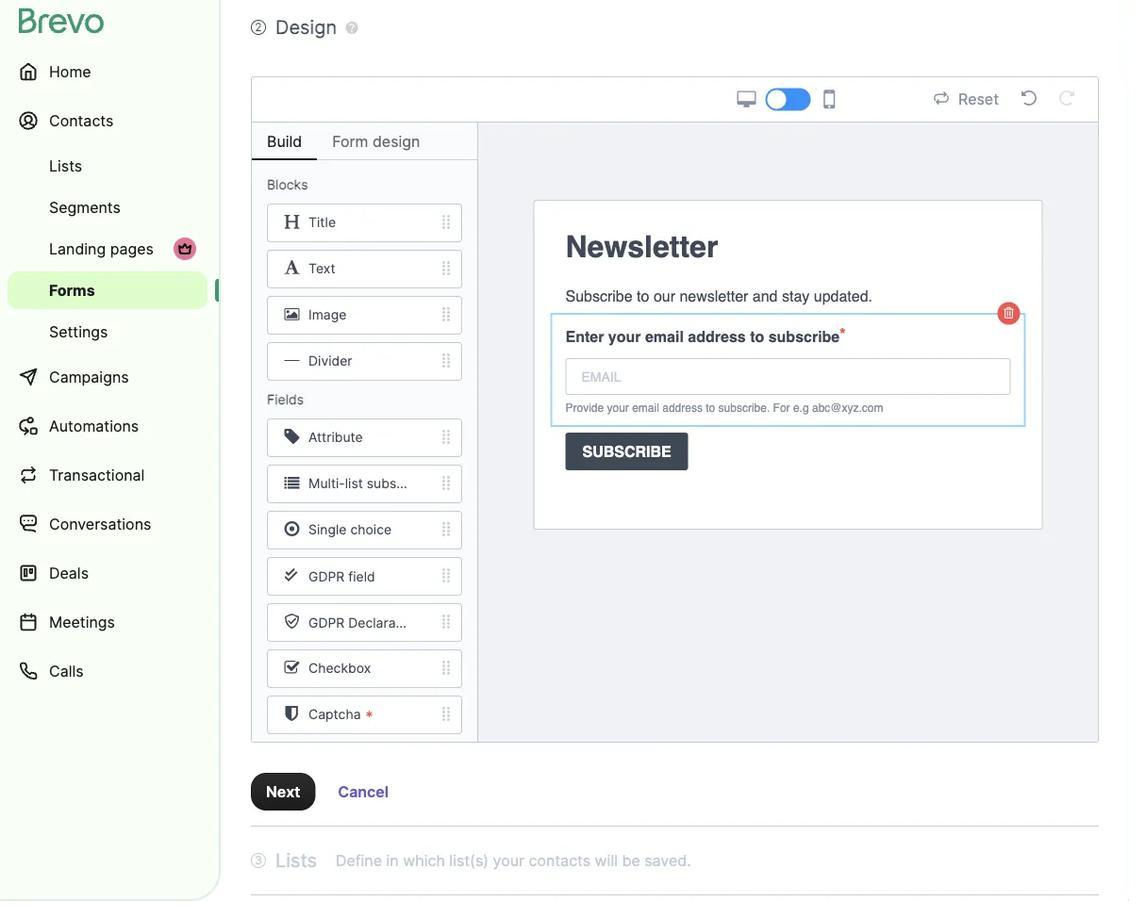 Task type: vqa. For each thing, say whether or not it's contained in the screenshot.
"Lists" to the top
yes



Task type: describe. For each thing, give the bounding box(es) containing it.
checkbox button
[[252, 650, 477, 689]]

contacts
[[49, 111, 114, 130]]

text button
[[252, 250, 477, 289]]

contacts
[[529, 852, 591, 870]]

meetings
[[49, 613, 115, 632]]

home
[[49, 62, 91, 81]]

fields
[[267, 392, 304, 408]]

your for enter
[[608, 328, 641, 345]]

form
[[332, 132, 368, 150]]

enter your email address to subscribe
[[566, 328, 840, 345]]

single choice
[[308, 522, 392, 538]]

landing pages
[[49, 240, 154, 258]]

Subscribe to our newsletter and stay updated. text field
[[566, 285, 1011, 308]]

will
[[595, 852, 618, 870]]

deals
[[49, 564, 89, 583]]

stay
[[782, 287, 810, 305]]

subscribe to our newsletter and stay updated.
[[566, 287, 873, 305]]

abc@xyz.com
[[812, 401, 883, 415]]

subscribe button
[[550, 425, 1026, 478]]

left___rvooi image
[[177, 242, 192, 257]]

reset
[[959, 90, 999, 108]]

newsletter
[[680, 287, 748, 305]]

which
[[403, 852, 445, 870]]

define in which list(s) your contacts will be saved.
[[336, 852, 691, 870]]

divider
[[308, 354, 352, 370]]

2 vertical spatial your
[[493, 852, 525, 870]]

landing pages link
[[8, 230, 208, 268]]

newsletter button
[[550, 217, 1026, 277]]

next
[[266, 783, 300, 801]]

email for enter
[[645, 328, 684, 345]]

gdpr field button
[[252, 558, 477, 596]]

form design
[[332, 132, 420, 150]]

checkbox
[[308, 661, 371, 677]]

segments
[[49, 198, 121, 217]]

enter
[[566, 328, 604, 345]]

campaigns
[[49, 368, 129, 386]]

saved.
[[645, 852, 691, 870]]

design
[[275, 16, 337, 39]]

address for subscribe
[[688, 328, 746, 345]]

0 horizontal spatial lists
[[49, 157, 82, 175]]

to inside subscribe to our newsletter and stay updated. text field
[[637, 287, 649, 305]]

conversations
[[49, 515, 151, 534]]

gdpr field
[[308, 569, 375, 585]]

e.g
[[793, 401, 809, 415]]

field
[[348, 569, 375, 585]]

for
[[773, 401, 790, 415]]

lists link
[[8, 147, 208, 185]]

automations link
[[8, 404, 208, 449]]

and
[[753, 287, 778, 305]]

deals link
[[8, 551, 208, 596]]

reset button
[[928, 87, 1005, 112]]

transactional link
[[8, 453, 208, 498]]

multi-list subscription
[[308, 476, 443, 492]]

gdpr for gdpr declaration
[[308, 615, 345, 631]]



Task type: locate. For each thing, give the bounding box(es) containing it.
single choice button
[[252, 511, 477, 550]]

email up subscribe
[[632, 401, 659, 415]]

in
[[386, 852, 399, 870]]

calls link
[[8, 649, 208, 694]]

your
[[608, 328, 641, 345], [607, 401, 629, 415], [493, 852, 525, 870]]

meetings link
[[8, 600, 208, 645]]

form design link
[[317, 123, 435, 160]]

multi-list subscription button
[[252, 465, 477, 504]]

captcha button
[[252, 696, 477, 735]]

conversations link
[[8, 502, 208, 547]]

to for subscribe
[[750, 328, 764, 345]]

build link
[[252, 123, 317, 160]]

home link
[[8, 49, 208, 94]]

3
[[255, 854, 262, 868]]

updated.
[[814, 287, 873, 305]]

1 horizontal spatial to
[[706, 401, 715, 415]]

transactional
[[49, 466, 145, 484]]

1 vertical spatial to
[[750, 328, 764, 345]]

2 vertical spatial to
[[706, 401, 715, 415]]

to left our
[[637, 287, 649, 305]]

forms
[[49, 281, 95, 300]]

image button
[[252, 296, 477, 335]]

2
[[255, 20, 262, 34]]

gdpr for gdpr field
[[308, 569, 345, 585]]

forms link
[[8, 272, 208, 309]]

design
[[373, 132, 420, 150]]

attribute
[[308, 430, 363, 446]]

settings
[[49, 323, 108, 341]]

1 gdpr from the top
[[308, 569, 345, 585]]

address left subscribe.
[[662, 401, 703, 415]]

subscribe
[[583, 443, 671, 460]]

your right 'list(s)'
[[493, 852, 525, 870]]

blocks
[[267, 177, 308, 193]]

lists
[[49, 157, 82, 175], [275, 850, 317, 873]]

your right provide
[[607, 401, 629, 415]]

cancel
[[338, 783, 389, 801]]

None text field
[[566, 358, 1011, 395]]

title button
[[252, 204, 477, 242]]

to down and on the top of page
[[750, 328, 764, 345]]

gdpr declaration button
[[252, 604, 477, 642]]

text
[[308, 261, 335, 277]]

our
[[654, 287, 675, 305]]

0 vertical spatial address
[[688, 328, 746, 345]]

list(s)
[[449, 852, 489, 870]]

define
[[336, 852, 382, 870]]

lists right 3
[[275, 850, 317, 873]]

choice
[[350, 522, 392, 538]]

segments link
[[8, 189, 208, 226]]

to left subscribe.
[[706, 401, 715, 415]]

email for provide
[[632, 401, 659, 415]]

build
[[267, 132, 302, 150]]

pages
[[110, 240, 154, 258]]

attribute button
[[252, 419, 477, 458]]

0 vertical spatial to
[[637, 287, 649, 305]]

list
[[345, 476, 363, 492]]

contacts link
[[8, 98, 208, 143]]

1 vertical spatial your
[[607, 401, 629, 415]]

landing
[[49, 240, 106, 258]]

subscription
[[367, 476, 443, 492]]

subscribe
[[769, 328, 840, 345]]

Newsletter text field
[[566, 225, 1011, 270]]

lists up segments at left top
[[49, 157, 82, 175]]

1 vertical spatial address
[[662, 401, 703, 415]]

email down our
[[645, 328, 684, 345]]

image
[[308, 307, 347, 323]]

newsletter
[[566, 230, 718, 265]]

0 vertical spatial lists
[[49, 157, 82, 175]]

subscribe.
[[718, 401, 770, 415]]

next button
[[251, 774, 315, 811]]

multi-
[[308, 476, 345, 492]]

be
[[622, 852, 640, 870]]

to for subscribe.
[[706, 401, 715, 415]]

calls
[[49, 662, 84, 681]]

address down subscribe to our newsletter and stay updated.
[[688, 328, 746, 345]]

your for provide
[[607, 401, 629, 415]]

0 vertical spatial email
[[645, 328, 684, 345]]

cancel button
[[323, 774, 404, 811]]

subscribe
[[566, 287, 633, 305]]

subscribe to our newsletter and stay updated. button
[[550, 277, 1026, 315]]

settings link
[[8, 313, 208, 351]]

divider button
[[252, 342, 477, 381]]

address
[[688, 328, 746, 345], [662, 401, 703, 415]]

to
[[637, 287, 649, 305], [750, 328, 764, 345], [706, 401, 715, 415]]

gdpr up "checkbox"
[[308, 615, 345, 631]]

0 vertical spatial your
[[608, 328, 641, 345]]

declaration
[[348, 615, 419, 631]]

1 horizontal spatial lists
[[275, 850, 317, 873]]

captcha
[[308, 707, 361, 723]]

single
[[308, 522, 347, 538]]

1 vertical spatial lists
[[275, 850, 317, 873]]

2 horizontal spatial to
[[750, 328, 764, 345]]

automations
[[49, 417, 139, 435]]

address for subscribe.
[[662, 401, 703, 415]]

gdpr declaration
[[308, 615, 419, 631]]

your right enter
[[608, 328, 641, 345]]

provide your email address to subscribe. for e.g abc@xyz.com
[[566, 401, 883, 415]]

1 vertical spatial email
[[632, 401, 659, 415]]

provide
[[566, 401, 604, 415]]

0 horizontal spatial to
[[637, 287, 649, 305]]

2 gdpr from the top
[[308, 615, 345, 631]]

email
[[645, 328, 684, 345], [632, 401, 659, 415]]

campaigns link
[[8, 355, 208, 400]]

gdpr left field
[[308, 569, 345, 585]]

0 vertical spatial gdpr
[[308, 569, 345, 585]]

title
[[308, 215, 336, 231]]

1 vertical spatial gdpr
[[308, 615, 345, 631]]



